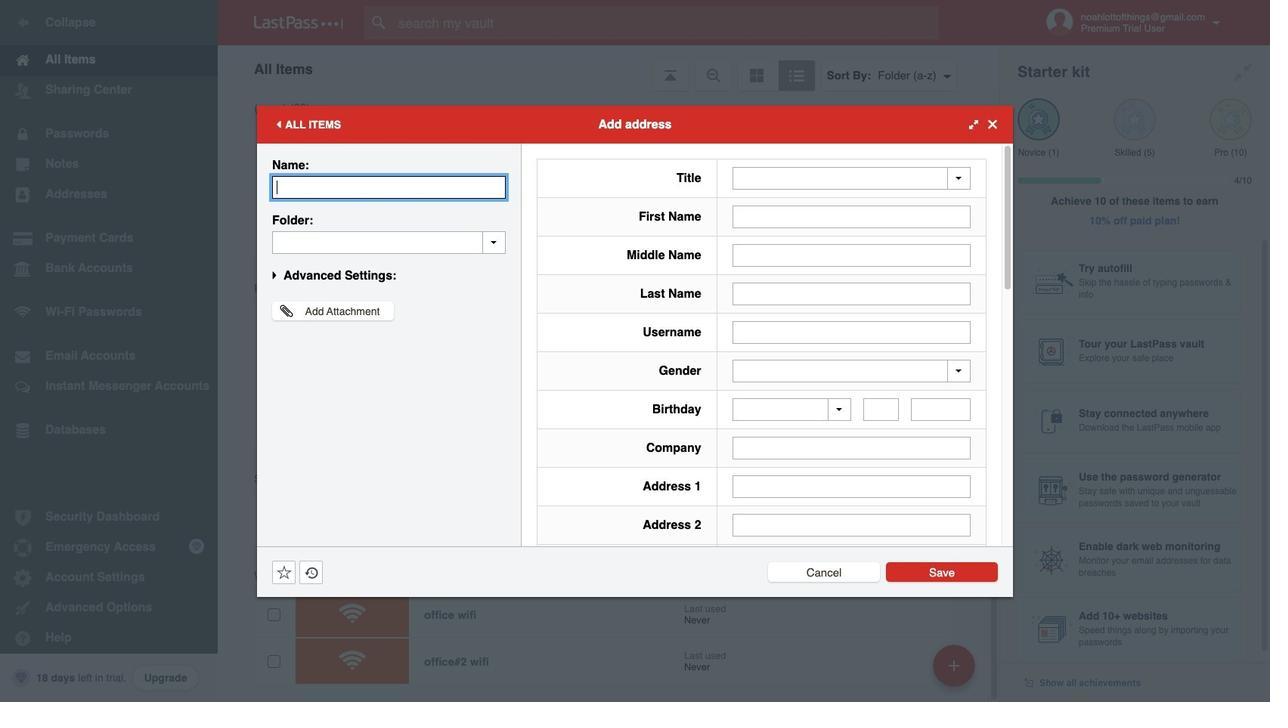Task type: describe. For each thing, give the bounding box(es) containing it.
main navigation navigation
[[0, 0, 218, 702]]

search my vault text field
[[364, 6, 969, 39]]

Search search field
[[364, 6, 969, 39]]



Task type: locate. For each thing, give the bounding box(es) containing it.
vault options navigation
[[218, 45, 1000, 91]]

None text field
[[732, 437, 971, 460], [732, 476, 971, 498], [732, 437, 971, 460], [732, 476, 971, 498]]

new item image
[[949, 660, 960, 671]]

dialog
[[257, 105, 1013, 702]]

None text field
[[272, 176, 506, 198], [732, 205, 971, 228], [272, 231, 506, 254], [732, 244, 971, 267], [732, 282, 971, 305], [732, 321, 971, 344], [864, 398, 899, 421], [911, 398, 971, 421], [732, 514, 971, 537], [272, 176, 506, 198], [732, 205, 971, 228], [272, 231, 506, 254], [732, 244, 971, 267], [732, 282, 971, 305], [732, 321, 971, 344], [864, 398, 899, 421], [911, 398, 971, 421], [732, 514, 971, 537]]

new item navigation
[[928, 640, 985, 702]]

lastpass image
[[254, 16, 343, 29]]



